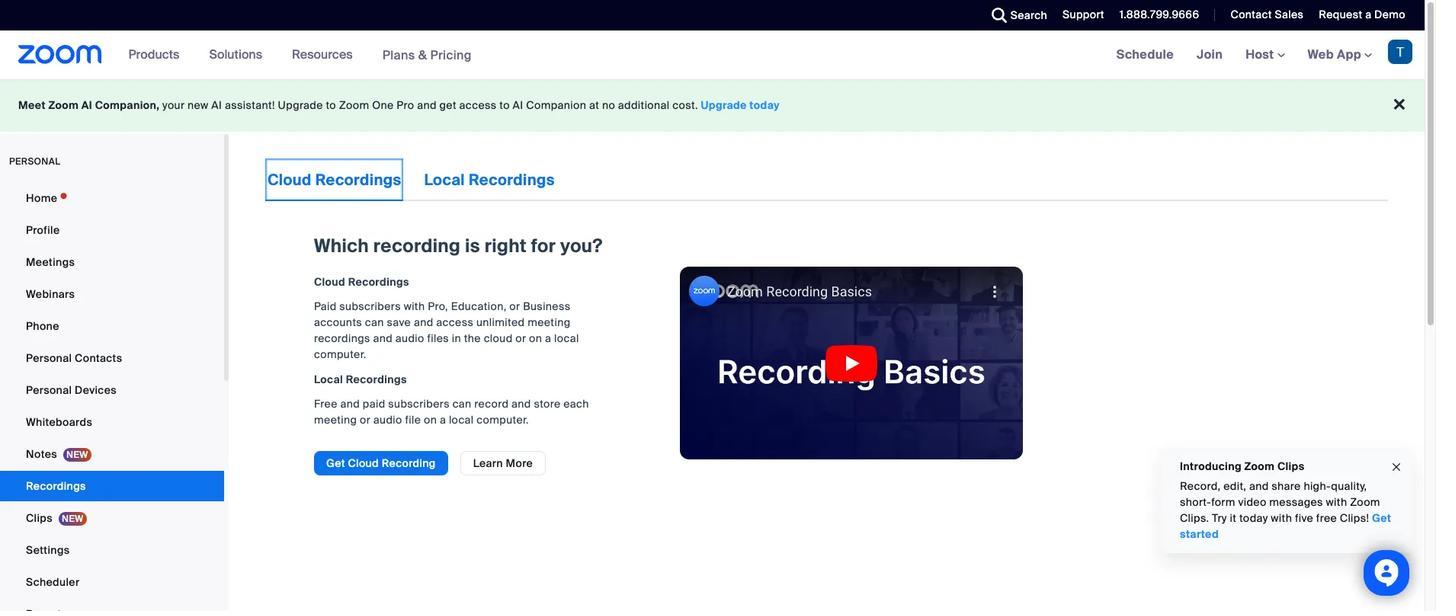 Task type: locate. For each thing, give the bounding box(es) containing it.
can inside free and paid subscribers can record and store each meeting or audio file on a local computer.
[[452, 397, 472, 411]]

1 vertical spatial audio
[[373, 413, 402, 427]]

0 vertical spatial computer.
[[314, 348, 366, 361]]

audio down save
[[395, 332, 424, 345]]

meeting down free
[[314, 413, 357, 427]]

2 personal from the top
[[26, 383, 72, 397]]

on down business
[[529, 332, 542, 345]]

0 vertical spatial access
[[459, 98, 497, 112]]

subscribers inside free and paid subscribers can record and store each meeting or audio file on a local computer.
[[388, 397, 450, 411]]

meeting
[[528, 316, 570, 329], [314, 413, 357, 427]]

demo
[[1374, 8, 1406, 21]]

local up which recording is right for you?
[[424, 170, 465, 190]]

access up 'in'
[[436, 316, 474, 329]]

0 horizontal spatial local
[[449, 413, 474, 427]]

0 horizontal spatial can
[[365, 316, 384, 329]]

local up free
[[314, 373, 343, 386]]

1 horizontal spatial ai
[[211, 98, 222, 112]]

no
[[602, 98, 615, 112]]

and inside record, edit, and share high-quality, short-form video messages with zoom clips. try it today with five free clips!
[[1249, 479, 1269, 493]]

0 horizontal spatial clips
[[26, 511, 53, 525]]

with up save
[[404, 300, 425, 313]]

support link
[[1051, 0, 1108, 30], [1063, 8, 1104, 21]]

1 vertical spatial with
[[1326, 495, 1347, 509]]

1 vertical spatial access
[[436, 316, 474, 329]]

recordings
[[314, 332, 370, 345]]

ai left companion, at top left
[[81, 98, 92, 112]]

personal inside personal contacts link
[[26, 351, 72, 365]]

phone link
[[0, 311, 224, 341]]

home link
[[0, 183, 224, 213]]

1 horizontal spatial to
[[499, 98, 510, 112]]

0 horizontal spatial with
[[404, 300, 425, 313]]

0 horizontal spatial today
[[750, 98, 780, 112]]

introducing zoom clips
[[1180, 460, 1305, 473]]

get for get started
[[1372, 511, 1391, 525]]

to down resources dropdown button
[[326, 98, 336, 112]]

on inside paid subscribers with pro, education, or business accounts can save and access unlimited meeting recordings and audio files in the cloud or on a local computer.
[[529, 332, 542, 345]]

a inside paid subscribers with pro, education, or business accounts can save and access unlimited meeting recordings and audio files in the cloud or on a local computer.
[[545, 332, 551, 345]]

cloud recordings
[[268, 170, 401, 190], [314, 275, 409, 289]]

0 horizontal spatial computer.
[[314, 348, 366, 361]]

meeting down business
[[528, 316, 570, 329]]

get inside get started
[[1372, 511, 1391, 525]]

recordings down notes
[[26, 479, 86, 493]]

personal
[[9, 155, 61, 168]]

upgrade
[[278, 98, 323, 112], [701, 98, 747, 112]]

cloud recordings inside tab
[[268, 170, 401, 190]]

to left companion at the top left of page
[[499, 98, 510, 112]]

you?
[[560, 234, 602, 258]]

a right file
[[440, 413, 446, 427]]

meeting inside paid subscribers with pro, education, or business accounts can save and access unlimited meeting recordings and audio files in the cloud or on a local computer.
[[528, 316, 570, 329]]

zoom
[[48, 98, 79, 112], [339, 98, 369, 112], [1244, 460, 1275, 473], [1350, 495, 1380, 509]]

1 vertical spatial computer.
[[477, 413, 529, 427]]

1 vertical spatial clips
[[26, 511, 53, 525]]

get down free
[[326, 457, 345, 470]]

1 horizontal spatial today
[[1239, 511, 1268, 525]]

personal menu menu
[[0, 183, 224, 611]]

clips inside personal menu menu
[[26, 511, 53, 525]]

0 vertical spatial with
[[404, 300, 425, 313]]

2 vertical spatial a
[[440, 413, 446, 427]]

0 horizontal spatial upgrade
[[278, 98, 323, 112]]

local down business
[[554, 332, 579, 345]]

can left record
[[452, 397, 472, 411]]

recordings up right at the left
[[469, 170, 555, 190]]

and left store
[[511, 397, 531, 411]]

with down messages
[[1271, 511, 1292, 525]]

notes link
[[0, 439, 224, 470]]

local recordings up right at the left
[[424, 170, 555, 190]]

and up video
[[1249, 479, 1269, 493]]

audio
[[395, 332, 424, 345], [373, 413, 402, 427]]

1 horizontal spatial clips
[[1277, 460, 1305, 473]]

1 vertical spatial get
[[1372, 511, 1391, 525]]

and left get at the left top
[[417, 98, 437, 112]]

local
[[554, 332, 579, 345], [449, 413, 474, 427]]

new
[[188, 98, 209, 112]]

0 horizontal spatial to
[[326, 98, 336, 112]]

zoom up clips!
[[1350, 495, 1380, 509]]

0 horizontal spatial ai
[[81, 98, 92, 112]]

paid
[[314, 300, 337, 313]]

or up unlimited
[[509, 300, 520, 313]]

0 vertical spatial cloud recordings
[[268, 170, 401, 190]]

personal
[[26, 351, 72, 365], [26, 383, 72, 397]]

or down paid
[[360, 413, 371, 427]]

clips up settings
[[26, 511, 53, 525]]

whiteboards
[[26, 415, 92, 429]]

clips!
[[1340, 511, 1369, 525]]

0 horizontal spatial on
[[424, 413, 437, 427]]

access right get at the left top
[[459, 98, 497, 112]]

contact sales link
[[1219, 0, 1307, 30], [1231, 8, 1304, 21]]

personal up whiteboards
[[26, 383, 72, 397]]

1 horizontal spatial meeting
[[528, 316, 570, 329]]

1 vertical spatial on
[[424, 413, 437, 427]]

or right cloud
[[515, 332, 526, 345]]

a left demo
[[1365, 8, 1372, 21]]

cloud recordings tab
[[265, 159, 404, 201]]

a down business
[[545, 332, 551, 345]]

get right clips!
[[1372, 511, 1391, 525]]

get started
[[1180, 511, 1391, 541]]

0 vertical spatial cloud
[[268, 170, 312, 190]]

1.888.799.9666
[[1120, 8, 1199, 21]]

ai left companion at the top left of page
[[513, 98, 523, 112]]

accounts
[[314, 316, 362, 329]]

1 horizontal spatial local
[[424, 170, 465, 190]]

recordings
[[315, 170, 401, 190], [469, 170, 555, 190], [348, 275, 409, 289], [346, 373, 407, 386], [26, 479, 86, 493]]

1 vertical spatial meeting
[[314, 413, 357, 427]]

upgrade down product information navigation
[[278, 98, 323, 112]]

1 horizontal spatial on
[[529, 332, 542, 345]]

and down save
[[373, 332, 393, 345]]

0 horizontal spatial meeting
[[314, 413, 357, 427]]

notes
[[26, 447, 57, 461]]

0 vertical spatial clips
[[1277, 460, 1305, 473]]

0 horizontal spatial cloud
[[268, 170, 312, 190]]

meetings link
[[0, 247, 224, 277]]

devices
[[75, 383, 117, 397]]

started
[[1180, 527, 1219, 541]]

local inside tab
[[424, 170, 465, 190]]

0 vertical spatial on
[[529, 332, 542, 345]]

can inside paid subscribers with pro, education, or business accounts can save and access unlimited meeting recordings and audio files in the cloud or on a local computer.
[[365, 316, 384, 329]]

2 upgrade from the left
[[701, 98, 747, 112]]

today inside record, edit, and share high-quality, short-form video messages with zoom clips. try it today with five free clips!
[[1239, 511, 1268, 525]]

pricing
[[430, 47, 472, 63]]

support
[[1063, 8, 1104, 21]]

meet zoom ai companion, your new ai assistant! upgrade to zoom one pro and get access to ai companion at no additional cost. upgrade today
[[18, 98, 780, 112]]

personal devices
[[26, 383, 117, 397]]

is
[[465, 234, 480, 258]]

0 vertical spatial get
[[326, 457, 345, 470]]

on inside free and paid subscribers can record and store each meeting or audio file on a local computer.
[[424, 413, 437, 427]]

1 horizontal spatial get
[[1372, 511, 1391, 525]]

1 horizontal spatial local recordings
[[424, 170, 555, 190]]

plans
[[382, 47, 415, 63]]

access
[[459, 98, 497, 112], [436, 316, 474, 329]]

can
[[365, 316, 384, 329], [452, 397, 472, 411]]

recordings up which
[[315, 170, 401, 190]]

contact
[[1231, 8, 1272, 21]]

zoom up edit,
[[1244, 460, 1275, 473]]

webinars
[[26, 287, 75, 301]]

recordings link
[[0, 471, 224, 502]]

subscribers
[[339, 300, 401, 313], [388, 397, 450, 411]]

local right file
[[449, 413, 474, 427]]

cloud inside button
[[348, 457, 379, 470]]

on
[[529, 332, 542, 345], [424, 413, 437, 427]]

0 vertical spatial local
[[424, 170, 465, 190]]

0 vertical spatial local recordings
[[424, 170, 555, 190]]

local recordings
[[424, 170, 555, 190], [314, 373, 407, 386]]

1 horizontal spatial local
[[554, 332, 579, 345]]

1 vertical spatial local
[[314, 373, 343, 386]]

paid subscribers with pro, education, or business accounts can save and access unlimited meeting recordings and audio files in the cloud or on a local computer.
[[314, 300, 579, 361]]

with up free
[[1326, 495, 1347, 509]]

and down pro,
[[414, 316, 433, 329]]

companion
[[526, 98, 586, 112]]

learn more
[[473, 457, 533, 470]]

ai
[[81, 98, 92, 112], [211, 98, 222, 112], [513, 98, 523, 112]]

get cloud recording
[[326, 457, 436, 470]]

0 horizontal spatial a
[[440, 413, 446, 427]]

cloud
[[268, 170, 312, 190], [314, 275, 345, 289], [348, 457, 379, 470]]

1 vertical spatial personal
[[26, 383, 72, 397]]

get cloud recording button
[[314, 451, 448, 476]]

computer. inside free and paid subscribers can record and store each meeting or audio file on a local computer.
[[477, 413, 529, 427]]

get
[[326, 457, 345, 470], [1372, 511, 1391, 525]]

subscribers up save
[[339, 300, 401, 313]]

0 horizontal spatial local
[[314, 373, 343, 386]]

right
[[485, 234, 527, 258]]

0 vertical spatial personal
[[26, 351, 72, 365]]

app
[[1337, 46, 1361, 63]]

video
[[1238, 495, 1267, 509]]

local recordings up paid
[[314, 373, 407, 386]]

personal for personal contacts
[[26, 351, 72, 365]]

subscribers up file
[[388, 397, 450, 411]]

today inside meet zoom ai companion, "footer"
[[750, 98, 780, 112]]

quality,
[[1331, 479, 1367, 493]]

on right file
[[424, 413, 437, 427]]

local inside paid subscribers with pro, education, or business accounts can save and access unlimited meeting recordings and audio files in the cloud or on a local computer.
[[554, 332, 579, 345]]

1 horizontal spatial computer.
[[477, 413, 529, 427]]

request a demo
[[1319, 8, 1406, 21]]

join link
[[1185, 30, 1234, 79]]

today
[[750, 98, 780, 112], [1239, 511, 1268, 525]]

1 horizontal spatial a
[[545, 332, 551, 345]]

1 vertical spatial can
[[452, 397, 472, 411]]

1 vertical spatial subscribers
[[388, 397, 450, 411]]

free and paid subscribers can record and store each meeting or audio file on a local computer.
[[314, 397, 589, 427]]

1 vertical spatial local
[[449, 413, 474, 427]]

0 vertical spatial meeting
[[528, 316, 570, 329]]

free
[[1316, 511, 1337, 525]]

2 horizontal spatial cloud
[[348, 457, 379, 470]]

can left save
[[365, 316, 384, 329]]

audio inside free and paid subscribers can record and store each meeting or audio file on a local computer.
[[373, 413, 402, 427]]

request
[[1319, 8, 1362, 21]]

banner containing products
[[0, 30, 1425, 80]]

meetings
[[26, 255, 75, 269]]

computer.
[[314, 348, 366, 361], [477, 413, 529, 427]]

upgrade right cost. on the left of page
[[701, 98, 747, 112]]

0 horizontal spatial get
[[326, 457, 345, 470]]

personal down the phone
[[26, 351, 72, 365]]

2 horizontal spatial a
[[1365, 8, 1372, 21]]

share
[[1272, 479, 1301, 493]]

0 vertical spatial audio
[[395, 332, 424, 345]]

1 horizontal spatial can
[[452, 397, 472, 411]]

join
[[1197, 46, 1223, 63]]

1 personal from the top
[[26, 351, 72, 365]]

cloud recordings up which
[[268, 170, 401, 190]]

1 horizontal spatial upgrade
[[701, 98, 747, 112]]

try
[[1212, 511, 1227, 525]]

audio down paid
[[373, 413, 402, 427]]

meet zoom ai companion, footer
[[0, 79, 1425, 132]]

2 horizontal spatial ai
[[513, 98, 523, 112]]

search
[[1010, 8, 1047, 22]]

2 vertical spatial cloud
[[348, 457, 379, 470]]

scheduler link
[[0, 567, 224, 598]]

1 horizontal spatial cloud
[[314, 275, 345, 289]]

get
[[439, 98, 456, 112]]

0 vertical spatial local
[[554, 332, 579, 345]]

computer. down recordings
[[314, 348, 366, 361]]

2 ai from the left
[[211, 98, 222, 112]]

ai right the new
[[211, 98, 222, 112]]

clips up 'share'
[[1277, 460, 1305, 473]]

get inside get cloud recording button
[[326, 457, 345, 470]]

clips link
[[0, 503, 224, 534]]

get started link
[[1180, 511, 1391, 541]]

2 vertical spatial or
[[360, 413, 371, 427]]

0 horizontal spatial local recordings
[[314, 373, 407, 386]]

0 vertical spatial today
[[750, 98, 780, 112]]

companion,
[[95, 98, 160, 112]]

1 vertical spatial today
[[1239, 511, 1268, 525]]

0 vertical spatial subscribers
[[339, 300, 401, 313]]

access inside paid subscribers with pro, education, or business accounts can save and access unlimited meeting recordings and audio files in the cloud or on a local computer.
[[436, 316, 474, 329]]

computer. down record
[[477, 413, 529, 427]]

1 horizontal spatial with
[[1271, 511, 1292, 525]]

1 vertical spatial a
[[545, 332, 551, 345]]

access inside meet zoom ai companion, "footer"
[[459, 98, 497, 112]]

personal inside "personal devices" link
[[26, 383, 72, 397]]

contact sales
[[1231, 8, 1304, 21]]

cloud recordings down which
[[314, 275, 409, 289]]

0 vertical spatial can
[[365, 316, 384, 329]]

or inside free and paid subscribers can record and store each meeting or audio file on a local computer.
[[360, 413, 371, 427]]

0 vertical spatial a
[[1365, 8, 1372, 21]]

banner
[[0, 30, 1425, 80]]



Task type: vqa. For each thing, say whether or not it's contained in the screenshot.
MEET ZOOM AI COMPANION, footer
yes



Task type: describe. For each thing, give the bounding box(es) containing it.
additional
[[618, 98, 670, 112]]

the
[[464, 332, 481, 345]]

recordings up save
[[348, 275, 409, 289]]

and inside meet zoom ai companion, "footer"
[[417, 98, 437, 112]]

web app button
[[1308, 46, 1372, 63]]

zoom inside record, edit, and share high-quality, short-form video messages with zoom clips. try it today with five free clips!
[[1350, 495, 1380, 509]]

record, edit, and share high-quality, short-form video messages with zoom clips. try it today with five free clips!
[[1180, 479, 1380, 525]]

resources button
[[292, 30, 359, 79]]

at
[[589, 98, 599, 112]]

1 vertical spatial or
[[515, 332, 526, 345]]

whiteboards link
[[0, 407, 224, 438]]

recording
[[382, 457, 436, 470]]

scheduler
[[26, 575, 80, 589]]

messages
[[1269, 495, 1323, 509]]

phone
[[26, 319, 59, 333]]

1 to from the left
[[326, 98, 336, 112]]

1 vertical spatial local recordings
[[314, 373, 407, 386]]

contacts
[[75, 351, 122, 365]]

&
[[418, 47, 427, 63]]

settings
[[26, 543, 70, 557]]

education,
[[451, 300, 507, 313]]

schedule link
[[1105, 30, 1185, 79]]

main content element
[[265, 159, 1388, 491]]

with inside paid subscribers with pro, education, or business accounts can save and access unlimited meeting recordings and audio files in the cloud or on a local computer.
[[404, 300, 425, 313]]

files
[[427, 332, 449, 345]]

product information navigation
[[117, 30, 483, 80]]

recordings up paid
[[346, 373, 407, 386]]

local recordings inside tab
[[424, 170, 555, 190]]

schedule
[[1116, 46, 1174, 63]]

1 ai from the left
[[81, 98, 92, 112]]

your
[[162, 98, 185, 112]]

cost.
[[672, 98, 698, 112]]

each
[[564, 397, 589, 411]]

products
[[129, 46, 179, 63]]

resources
[[292, 46, 353, 63]]

solutions
[[209, 46, 262, 63]]

1 vertical spatial cloud recordings
[[314, 275, 409, 289]]

profile picture image
[[1388, 40, 1412, 64]]

introducing
[[1180, 460, 1242, 473]]

which recording is right for you?
[[314, 234, 602, 258]]

3 ai from the left
[[513, 98, 523, 112]]

zoom right meet
[[48, 98, 79, 112]]

plans & pricing
[[382, 47, 472, 63]]

record,
[[1180, 479, 1221, 493]]

file
[[405, 413, 421, 427]]

record
[[474, 397, 509, 411]]

close image
[[1390, 459, 1402, 476]]

web
[[1308, 46, 1334, 63]]

personal contacts
[[26, 351, 122, 365]]

store
[[534, 397, 561, 411]]

zoom logo image
[[18, 45, 102, 64]]

unlimited
[[476, 316, 525, 329]]

local recordings tab
[[422, 159, 557, 201]]

personal devices link
[[0, 375, 224, 406]]

1 upgrade from the left
[[278, 98, 323, 112]]

learn more button
[[460, 451, 546, 476]]

products button
[[129, 30, 186, 79]]

meet
[[18, 98, 46, 112]]

meetings navigation
[[1105, 30, 1425, 80]]

more
[[506, 457, 533, 470]]

search button
[[980, 0, 1051, 30]]

webinars link
[[0, 279, 224, 309]]

2 vertical spatial with
[[1271, 511, 1292, 525]]

web app
[[1308, 46, 1361, 63]]

profile
[[26, 223, 60, 237]]

which
[[314, 234, 369, 258]]

learn
[[473, 457, 503, 470]]

tabs of recording tab list
[[265, 159, 557, 201]]

host
[[1246, 46, 1277, 63]]

edit,
[[1223, 479, 1246, 493]]

recordings inside personal menu menu
[[26, 479, 86, 493]]

recording
[[373, 234, 461, 258]]

personal contacts link
[[0, 343, 224, 373]]

2 horizontal spatial with
[[1326, 495, 1347, 509]]

short-
[[1180, 495, 1211, 509]]

settings link
[[0, 535, 224, 566]]

it
[[1230, 511, 1236, 525]]

0 vertical spatial or
[[509, 300, 520, 313]]

pro,
[[428, 300, 448, 313]]

get for get cloud recording
[[326, 457, 345, 470]]

one
[[372, 98, 394, 112]]

host button
[[1246, 46, 1285, 63]]

local inside free and paid subscribers can record and store each meeting or audio file on a local computer.
[[449, 413, 474, 427]]

a inside free and paid subscribers can record and store each meeting or audio file on a local computer.
[[440, 413, 446, 427]]

meeting inside free and paid subscribers can record and store each meeting or audio file on a local computer.
[[314, 413, 357, 427]]

personal for personal devices
[[26, 383, 72, 397]]

clips.
[[1180, 511, 1209, 525]]

business
[[523, 300, 571, 313]]

zoom left one
[[339, 98, 369, 112]]

subscribers inside paid subscribers with pro, education, or business accounts can save and access unlimited meeting recordings and audio files in the cloud or on a local computer.
[[339, 300, 401, 313]]

1 vertical spatial cloud
[[314, 275, 345, 289]]

profile link
[[0, 215, 224, 245]]

high-
[[1304, 479, 1331, 493]]

solutions button
[[209, 30, 269, 79]]

computer. inside paid subscribers with pro, education, or business accounts can save and access unlimited meeting recordings and audio files in the cloud or on a local computer.
[[314, 348, 366, 361]]

audio inside paid subscribers with pro, education, or business accounts can save and access unlimited meeting recordings and audio files in the cloud or on a local computer.
[[395, 332, 424, 345]]

2 to from the left
[[499, 98, 510, 112]]

free
[[314, 397, 337, 411]]

and left paid
[[340, 397, 360, 411]]

paid
[[363, 397, 385, 411]]

cloud inside tab
[[268, 170, 312, 190]]



